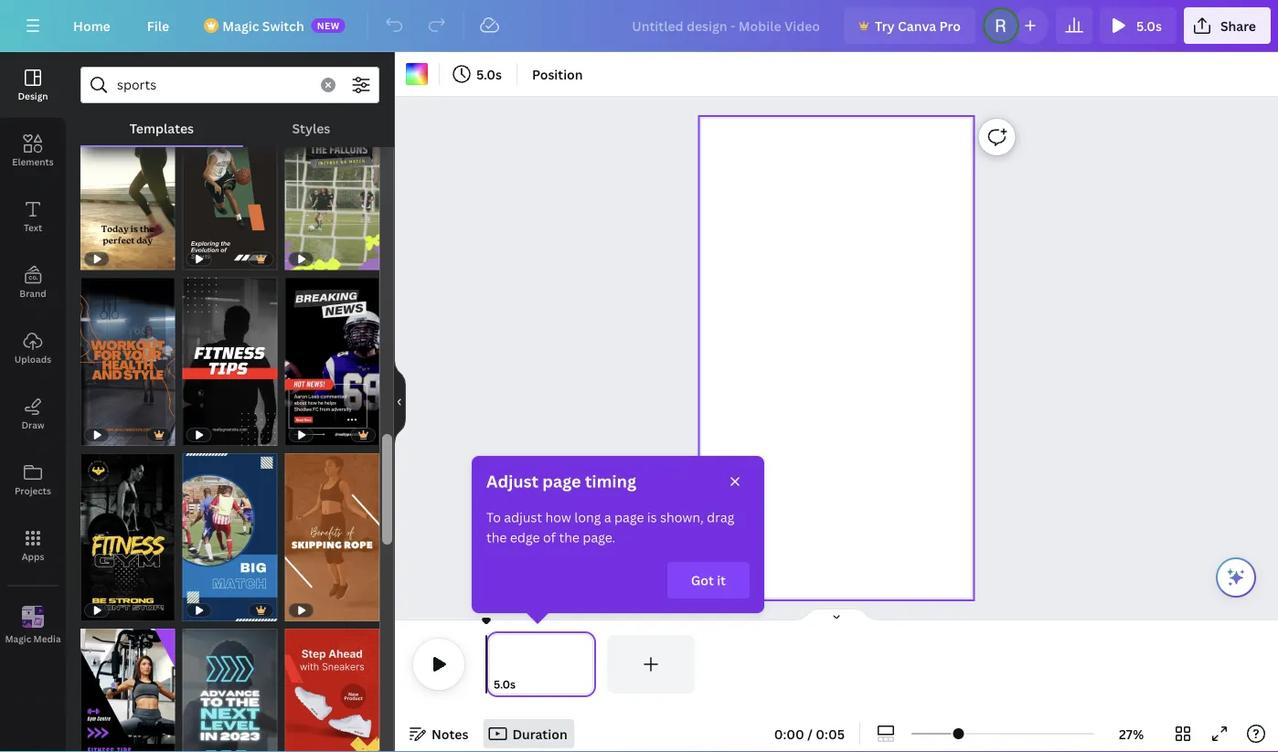 Task type: describe. For each thing, give the bounding box(es) containing it.
adjust page timing
[[486, 470, 636, 493]]

drag
[[707, 509, 735, 526]]

5.0s inside main menu bar
[[1137, 17, 1162, 34]]

brand button
[[0, 250, 66, 315]]

2 vertical spatial 5.0s
[[494, 677, 516, 692]]

home
[[73, 17, 110, 34]]

elements button
[[0, 118, 66, 184]]

orange and black fitness mobile video group
[[80, 267, 175, 446]]

/
[[808, 726, 813, 743]]

1 vertical spatial 5.0s button
[[447, 59, 509, 89]]

shown,
[[660, 509, 704, 526]]

brand
[[19, 287, 46, 299]]

Search Mobile Video templates search field
[[117, 68, 310, 102]]

share
[[1221, 17, 1256, 34]]

text
[[24, 221, 42, 234]]

how
[[545, 509, 571, 526]]

elements
[[12, 155, 54, 168]]

1 vertical spatial 5.0s
[[476, 65, 502, 83]]

design button
[[0, 52, 66, 118]]

canva assistant image
[[1225, 567, 1247, 589]]

is
[[647, 509, 657, 526]]

2 vertical spatial 5.0s button
[[494, 676, 516, 694]]

trimming, start edge slider
[[486, 635, 503, 694]]

bold red white health exercise tips mobile video group
[[183, 267, 277, 446]]

projects button
[[0, 447, 66, 513]]

page inside the to adjust how long a page is shown, drag the edge of the page.
[[615, 509, 644, 526]]

notes button
[[402, 720, 476, 749]]

black and red bold rough paper breaking news promotion video group
[[285, 267, 379, 446]]

try canva pro
[[875, 17, 961, 34]]

it
[[717, 572, 726, 589]]

magic media
[[5, 633, 61, 645]]

black orange green minimalist sports mobile video group
[[183, 102, 277, 270]]

adjust
[[486, 470, 539, 493]]

to
[[486, 509, 501, 526]]

#ffffff image
[[406, 63, 428, 85]]

of
[[543, 529, 556, 546]]

draw button
[[0, 381, 66, 447]]

Design title text field
[[617, 7, 837, 44]]

hide pages image
[[793, 608, 881, 623]]

edge
[[510, 529, 540, 546]]

magic for magic media
[[5, 633, 31, 645]]

blue football match mobile video group
[[183, 442, 277, 622]]

home link
[[59, 7, 125, 44]]

uploads
[[14, 353, 51, 365]]

new
[[317, 19, 340, 32]]

design
[[18, 90, 48, 102]]

uploads button
[[0, 315, 66, 381]]

black yellow white modern fitness gym mobile video group
[[80, 442, 175, 622]]

to adjust how long a page is shown, drag the edge of the page.
[[486, 509, 735, 546]]

position
[[532, 65, 583, 83]]

draw
[[21, 419, 44, 431]]

0:00
[[774, 726, 805, 743]]

magic media button
[[0, 593, 66, 659]]

page.
[[583, 529, 616, 546]]

black and blue neon fitness coach marketing mobile video group
[[183, 618, 277, 753]]

1 the from the left
[[486, 529, 507, 546]]

try
[[875, 17, 895, 34]]

Page title text field
[[524, 676, 531, 694]]

main menu bar
[[0, 0, 1278, 52]]

a
[[604, 509, 611, 526]]

magic switch
[[222, 17, 304, 34]]

file
[[147, 17, 169, 34]]



Task type: locate. For each thing, give the bounding box(es) containing it.
the down to
[[486, 529, 507, 546]]

long
[[574, 509, 601, 526]]

5.0s
[[1137, 17, 1162, 34], [476, 65, 502, 83], [494, 677, 516, 692]]

magic inside button
[[5, 633, 31, 645]]

apps button
[[0, 513, 66, 579]]

media
[[33, 633, 61, 645]]

0 horizontal spatial page
[[542, 470, 581, 493]]

1 vertical spatial magic
[[5, 633, 31, 645]]

27% button
[[1102, 720, 1161, 749]]

magic for magic switch
[[222, 17, 259, 34]]

bold sporty benefits of rope skipping sports mobile video story group
[[285, 442, 379, 622]]

side panel tab list
[[0, 52, 66, 659]]

0:00 / 0:05
[[774, 726, 845, 743]]

0 horizontal spatial the
[[486, 529, 507, 546]]

1 horizontal spatial magic
[[222, 17, 259, 34]]

pro
[[940, 17, 961, 34]]

share button
[[1184, 7, 1271, 44]]

lime green slate grey purple grunge sports and fitness mobile video group
[[285, 102, 379, 270]]

0 horizontal spatial magic
[[5, 633, 31, 645]]

try canva pro button
[[844, 7, 976, 44]]

file button
[[132, 7, 184, 44]]

notes
[[432, 726, 469, 743]]

1 vertical spatial page
[[615, 509, 644, 526]]

magic left media
[[5, 633, 31, 645]]

5.0s left share dropdown button
[[1137, 17, 1162, 34]]

the right of
[[559, 529, 580, 546]]

5.0s button right #ffffff icon
[[447, 59, 509, 89]]

2 the from the left
[[559, 529, 580, 546]]

black and orange world running day modern instagram reel group
[[80, 102, 175, 270]]

5.0s button inside main menu bar
[[1100, 7, 1177, 44]]

text button
[[0, 184, 66, 250]]

got
[[691, 572, 714, 589]]

black and purple sporty fitness workout video group
[[80, 618, 175, 753]]

0 vertical spatial 5.0s
[[1137, 17, 1162, 34]]

5.0s button left share dropdown button
[[1100, 7, 1177, 44]]

the
[[486, 529, 507, 546], [559, 529, 580, 546]]

duration button
[[483, 720, 575, 749]]

5.0s button left page title text box
[[494, 676, 516, 694]]

0 vertical spatial 5.0s button
[[1100, 7, 1177, 44]]

5.0s button
[[1100, 7, 1177, 44], [447, 59, 509, 89], [494, 676, 516, 694]]

1 horizontal spatial page
[[615, 509, 644, 526]]

5.0s left page title text box
[[494, 677, 516, 692]]

apps
[[22, 550, 44, 563]]

position button
[[525, 59, 590, 89]]

duration
[[512, 726, 568, 743]]

magic
[[222, 17, 259, 34], [5, 633, 31, 645]]

1 horizontal spatial the
[[559, 529, 580, 546]]

timing
[[585, 470, 636, 493]]

0:05
[[816, 726, 845, 743]]

styles
[[292, 119, 330, 137]]

page right a on the left bottom
[[615, 509, 644, 526]]

trimming, end edge slider
[[580, 635, 596, 694]]

canva
[[898, 17, 937, 34]]

templates
[[130, 119, 194, 137]]

5.0s left position dropdown button
[[476, 65, 502, 83]]

27%
[[1119, 726, 1144, 743]]

page
[[542, 470, 581, 493], [615, 509, 644, 526]]

got it
[[691, 572, 726, 589]]

magic inside main menu bar
[[222, 17, 259, 34]]

hide image
[[394, 358, 406, 446]]

switch
[[262, 17, 304, 34]]

projects
[[15, 485, 51, 497]]

page up how
[[542, 470, 581, 493]]

magic left switch
[[222, 17, 259, 34]]

got it button
[[667, 562, 750, 599]]

0 vertical spatial page
[[542, 470, 581, 493]]

adjust
[[504, 509, 542, 526]]

styles button
[[243, 111, 379, 145]]

0 vertical spatial magic
[[222, 17, 259, 34]]

red white modern sport shoes instagram reels group
[[285, 618, 379, 753]]

templates button
[[80, 111, 243, 145]]



Task type: vqa. For each thing, say whether or not it's contained in the screenshot.
To
yes



